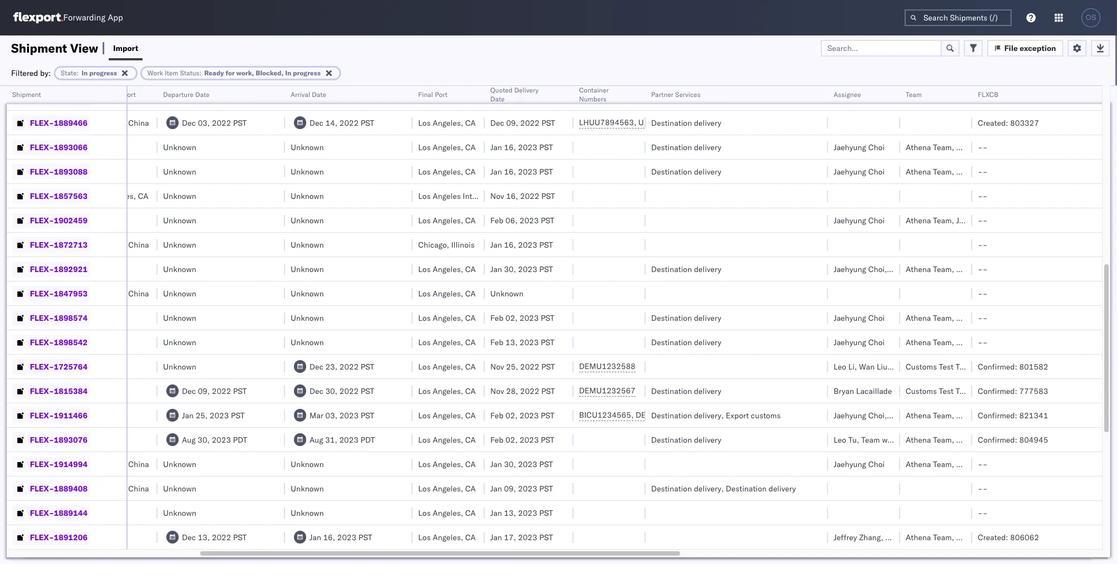 Task type: locate. For each thing, give the bounding box(es) containing it.
shipper down 1898574
[[70, 338, 97, 348]]

1 co. from the top
[[102, 142, 113, 152]]

yantian down state : in progress
[[91, 93, 117, 103]]

test up flex-1898542
[[53, 313, 68, 323]]

2 vertical spatial nov
[[490, 386, 504, 396]]

1 vertical spatial bluetech
[[61, 509, 101, 519]]

-
[[978, 93, 983, 103], [983, 93, 988, 103], [978, 142, 983, 152], [983, 142, 988, 152], [978, 167, 983, 177], [983, 167, 988, 177], [19, 191, 24, 201], [24, 191, 29, 201], [978, 191, 983, 201], [983, 191, 988, 201], [978, 216, 983, 226], [983, 216, 988, 226], [19, 240, 24, 250], [24, 240, 29, 250], [978, 240, 983, 250], [983, 240, 988, 250], [978, 264, 983, 274], [983, 264, 988, 274], [978, 289, 983, 299], [983, 289, 988, 299], [978, 313, 983, 323], [983, 313, 988, 323], [978, 338, 983, 348], [983, 338, 988, 348], [890, 362, 895, 372], [978, 460, 983, 470], [983, 460, 988, 470], [19, 484, 24, 494], [24, 484, 29, 494], [978, 484, 983, 494], [983, 484, 988, 494], [978, 509, 983, 519], [983, 509, 988, 519], [916, 533, 921, 543]]

date
[[195, 90, 210, 99], [312, 90, 326, 99], [490, 95, 505, 103]]

2022
[[212, 118, 231, 128], [340, 118, 359, 128], [520, 118, 540, 128], [520, 191, 540, 201], [340, 362, 359, 372], [520, 362, 540, 372], [212, 386, 231, 396], [340, 386, 359, 396], [520, 386, 540, 396], [212, 533, 231, 543]]

0 vertical spatial bookings
[[19, 264, 51, 274]]

19 flex- from the top
[[30, 533, 54, 543]]

departure for departure port
[[91, 90, 121, 99]]

flex-1891206 button
[[12, 530, 90, 546]]

confirmed: 821341
[[978, 411, 1049, 421]]

flexport demo shipper co. up 1911466
[[19, 386, 113, 396]]

shanghai, china right 1872713
[[91, 240, 149, 250]]

Search... text field
[[821, 40, 942, 56]]

2 vertical spatial 02,
[[506, 435, 518, 445]]

1 vertical spatial 09,
[[198, 386, 210, 396]]

flex-1889145 button
[[12, 91, 90, 106]]

2 jaehyung choi from the top
[[834, 167, 885, 177]]

feb left 06,
[[490, 216, 504, 226]]

exception
[[1020, 43, 1056, 53]]

flexport demo shipper co. down 1857563
[[19, 216, 113, 226]]

3 feb from the top
[[490, 338, 504, 348]]

demo up flex-1893076
[[50, 411, 71, 421]]

flex- for 1902459
[[30, 216, 54, 226]]

bosch up flex-1898574 button
[[19, 289, 41, 299]]

0 vertical spatial jan 13, 2023 pst
[[490, 93, 553, 103]]

quoted delivery date button
[[485, 84, 563, 104]]

0 vertical spatial demu1232567
[[579, 386, 636, 396]]

0 vertical spatial co.,
[[103, 93, 119, 103]]

Search Shipments (/) text field
[[905, 9, 1012, 26]]

0 horizontal spatial liu
[[877, 362, 888, 372]]

1 confirmed: from the top
[[978, 362, 1018, 372]]

0 vertical spatial 02,
[[506, 313, 518, 323]]

0 vertical spatial bosch ocean test
[[19, 118, 82, 128]]

demo up flex-1914994
[[50, 435, 71, 445]]

flex-1911466 button
[[12, 408, 90, 424]]

co. right 1893088
[[102, 167, 113, 177]]

yantian right 1893066
[[91, 142, 117, 152]]

los
[[418, 93, 431, 103], [418, 118, 431, 128], [418, 142, 431, 152], [418, 167, 431, 177], [91, 191, 103, 201], [418, 191, 431, 201], [418, 216, 431, 226], [418, 264, 431, 274], [418, 289, 431, 299], [418, 313, 431, 323], [418, 338, 431, 348], [418, 362, 431, 372], [418, 386, 431, 396], [418, 411, 431, 421], [418, 435, 431, 445], [418, 460, 431, 470], [418, 484, 431, 494], [418, 509, 431, 519], [418, 533, 431, 543]]

2 vertical spatial bookings test shipper china
[[19, 338, 120, 348]]

forwarding
[[63, 12, 106, 23]]

0 vertical spatial jan 30, 2023 pst
[[490, 264, 553, 274]]

departure port
[[91, 90, 136, 99]]

1 vertical spatial feb 02, 2023 pst
[[490, 411, 555, 421]]

1 vertical spatial delivery,
[[694, 484, 724, 494]]

4 destination delivery from the top
[[651, 264, 722, 274]]

nov left the airport
[[490, 191, 504, 201]]

0 horizontal spatial wan
[[859, 362, 875, 372]]

flexport demo shipper co. up 1889408
[[19, 460, 113, 470]]

0 horizontal spatial pdt
[[233, 435, 247, 445]]

flexport demo shipper co.
[[19, 142, 113, 152], [19, 167, 113, 177], [19, 216, 113, 226], [19, 362, 113, 372], [19, 386, 113, 396], [19, 411, 113, 421], [19, 435, 113, 445], [19, 460, 113, 470], [19, 533, 113, 543]]

1889408
[[54, 484, 88, 494]]

flex-1889466 button
[[12, 115, 90, 131]]

1 vertical spatial leo
[[834, 362, 847, 372]]

flexport. image
[[13, 12, 63, 23]]

bluetech up 1891206
[[61, 509, 101, 519]]

0 vertical spatial created:
[[978, 118, 1009, 128]]

liu for test,
[[877, 362, 888, 372]]

name
[[44, 90, 62, 99]]

2 vertical spatial bookings
[[19, 338, 51, 348]]

bookings test shipper china
[[19, 264, 120, 274], [19, 313, 120, 323], [19, 338, 120, 348]]

0 vertical spatial shanghai bluetech co., ltd
[[19, 93, 135, 103]]

flex- for 1847953
[[30, 289, 54, 299]]

1 vertical spatial jan 30, 2023 pst
[[490, 460, 553, 470]]

1 horizontal spatial :
[[199, 69, 202, 77]]

1 horizontal spatial departure
[[163, 90, 194, 99]]

flex- for 1889144
[[30, 509, 54, 519]]

flex- inside button
[[30, 167, 54, 177]]

jan 09, 2023 pst
[[490, 484, 553, 494]]

1 vertical spatial nov
[[490, 362, 504, 372]]

2 shanghai, from the top
[[91, 240, 126, 250]]

2 shanghai bluetech co., ltd from the top
[[19, 509, 135, 519]]

shipper up the 1898542
[[70, 313, 97, 323]]

13 resize handle column header from the left
[[1098, 86, 1111, 565]]

09, up jan 25, 2023 pst
[[198, 386, 210, 396]]

ocean up flex-1898574 button
[[43, 289, 66, 299]]

aug left '31,'
[[310, 435, 323, 445]]

3 yantian from the top
[[91, 167, 117, 177]]

6 jaehyung choi from the top
[[834, 460, 885, 470]]

bosch
[[19, 118, 41, 128], [19, 289, 41, 299]]

shipment down the filtered
[[12, 90, 41, 99]]

8 flex- from the top
[[30, 264, 54, 274]]

jan 16, 2023 pst
[[490, 142, 553, 152], [490, 167, 553, 177], [490, 240, 553, 250], [310, 533, 372, 543]]

departure down item at the left of the page
[[163, 90, 194, 99]]

2 flexport from the top
[[19, 167, 48, 177]]

flex-1914994
[[30, 460, 88, 470]]

0 horizontal spatial :
[[77, 69, 79, 77]]

shipper inside button
[[19, 90, 42, 99]]

1892921
[[54, 264, 88, 274]]

bryan
[[834, 386, 854, 396]]

delivery, for destination
[[694, 484, 724, 494]]

created: left 806062
[[978, 533, 1009, 543]]

11 resize handle column header from the left
[[887, 86, 901, 565]]

3 destination delivery from the top
[[651, 167, 722, 177]]

1 vertical spatial ltd
[[121, 509, 135, 519]]

9 co. from the top
[[102, 533, 113, 543]]

demo down flex-1893066
[[50, 167, 71, 177]]

5 jaehyung choi from the top
[[834, 338, 885, 348]]

shanghai
[[19, 93, 59, 103], [19, 509, 59, 519]]

choi
[[869, 142, 885, 152], [869, 167, 885, 177], [869, 216, 885, 226], [869, 313, 885, 323], [869, 338, 885, 348], [869, 460, 885, 470]]

shanghai, china right 1889408
[[91, 484, 149, 494]]

0 vertical spatial liu
[[877, 362, 888, 372]]

shipper down "filtered by:"
[[19, 90, 42, 99]]

: down view at the top of page
[[77, 69, 79, 77]]

09, down quoted delivery date
[[506, 118, 518, 128]]

0 horizontal spatial port
[[123, 90, 136, 99]]

5 jaehyung from the top
[[834, 313, 867, 323]]

flex- for 1898542
[[30, 338, 54, 348]]

0 vertical spatial shanghai
[[19, 93, 59, 103]]

in right "state"
[[82, 69, 88, 77]]

bookings test shipper china down 1898574
[[19, 338, 120, 348]]

2 vertical spatial feb 02, 2023 pst
[[490, 435, 555, 445]]

0 horizontal spatial in
[[82, 69, 88, 77]]

date inside quoted delivery date
[[490, 95, 505, 103]]

6 flexport from the top
[[19, 411, 48, 421]]

flex-1893076
[[30, 435, 88, 445]]

confirmed: 777583
[[978, 386, 1049, 396]]

1 vertical spatial 25,
[[196, 411, 208, 421]]

shipment
[[11, 40, 67, 56], [12, 90, 41, 99]]

port down import button
[[123, 90, 136, 99]]

03, right mar
[[325, 411, 338, 421]]

bookings
[[19, 264, 51, 274], [19, 313, 51, 323], [19, 338, 51, 348]]

liu right zhang,
[[903, 533, 914, 543]]

bosch ocean test down flex-1889145 button
[[19, 118, 82, 128]]

aug 30, 2023 pdt
[[182, 435, 247, 445]]

resize handle column header for shipment button
[[113, 86, 127, 565]]

flex-1815384
[[30, 386, 88, 396]]

flex-1889144
[[30, 509, 88, 519]]

flex-1914994 button
[[12, 457, 90, 472]]

resize handle column header for container numbers button
[[633, 86, 646, 565]]

port for final port
[[435, 90, 448, 99]]

0 vertical spatial 03,
[[198, 118, 210, 128]]

1 vertical spatial bosch
[[19, 289, 41, 299]]

feb down nov 28, 2022 pst
[[490, 411, 504, 421]]

aug for aug 30, 2023 pdt
[[182, 435, 196, 445]]

pst
[[540, 93, 553, 103], [233, 118, 247, 128], [361, 118, 375, 128], [542, 118, 555, 128], [540, 142, 553, 152], [540, 167, 553, 177], [542, 191, 555, 201], [541, 216, 555, 226], [540, 240, 553, 250], [540, 264, 553, 274], [541, 313, 555, 323], [541, 338, 555, 348], [361, 362, 375, 372], [542, 362, 555, 372], [233, 386, 247, 396], [361, 386, 375, 396], [542, 386, 555, 396], [231, 411, 245, 421], [361, 411, 374, 421], [541, 411, 555, 421], [541, 435, 555, 445], [540, 460, 553, 470], [540, 484, 553, 494], [540, 509, 553, 519], [233, 533, 247, 543], [359, 533, 372, 543], [540, 533, 553, 543]]

demo down flex-1889466
[[50, 142, 71, 152]]

4 confirmed: from the top
[[978, 435, 1018, 445]]

0 horizontal spatial aug
[[182, 435, 196, 445]]

25, up the 28,
[[506, 362, 518, 372]]

nov 16, 2022 pst
[[490, 191, 555, 201]]

0 vertical spatial bosch
[[19, 118, 41, 128]]

demo up flex-1872713
[[50, 216, 71, 226]]

date for departure date
[[195, 90, 210, 99]]

shipment button
[[7, 88, 115, 99]]

1 flex- from the top
[[30, 93, 54, 103]]

0 horizontal spatial 03,
[[198, 118, 210, 128]]

2 nov from the top
[[490, 362, 504, 372]]

final
[[418, 90, 433, 99]]

bosch down shipper name
[[19, 118, 41, 128]]

6 flex- from the top
[[30, 216, 54, 226]]

dec 30, 2022 pst
[[310, 386, 375, 396]]

1 horizontal spatial progress
[[293, 69, 321, 77]]

shipper
[[19, 90, 42, 99], [73, 142, 100, 152], [73, 167, 100, 177], [73, 216, 100, 226], [70, 264, 97, 274], [70, 313, 97, 323], [70, 338, 97, 348], [73, 362, 100, 372], [73, 386, 100, 396], [73, 411, 100, 421], [73, 435, 100, 445], [73, 460, 100, 470], [73, 533, 100, 543]]

feb up jan 09, 2023 pst
[[490, 435, 504, 445]]

03, down departure date button
[[198, 118, 210, 128]]

2 created: from the top
[[978, 533, 1009, 543]]

flex- for 1893066
[[30, 142, 54, 152]]

flex- for 1892921
[[30, 264, 54, 274]]

shipper down 1893076
[[73, 460, 100, 470]]

test,
[[897, 362, 913, 372]]

0 vertical spatial feb 02, 2023 pst
[[490, 313, 555, 323]]

pdt down mar 03, 2023 pst
[[361, 435, 375, 445]]

1 vertical spatial jan 13, 2023 pst
[[490, 509, 553, 519]]

25, for jan
[[196, 411, 208, 421]]

ltd
[[121, 93, 135, 103], [121, 509, 135, 519]]

mar
[[310, 411, 323, 421]]

shipper down 1815384
[[73, 411, 100, 421]]

1914994
[[54, 460, 88, 470]]

0 horizontal spatial date
[[195, 90, 210, 99]]

work,
[[236, 69, 254, 77]]

quoted delivery date
[[490, 86, 539, 103]]

03,
[[198, 118, 210, 128], [325, 411, 338, 421]]

test up flex-1725764
[[53, 338, 68, 348]]

9 yantian from the top
[[91, 533, 117, 543]]

2 bosch ocean test from the top
[[19, 289, 82, 299]]

flex-1902459
[[30, 216, 88, 226]]

shipment for shipment
[[12, 90, 41, 99]]

4 shanghai, from the top
[[91, 460, 126, 470]]

1 vertical spatial shipment
[[12, 90, 41, 99]]

co., right 1889144
[[103, 509, 119, 519]]

angeles,
[[433, 93, 463, 103], [433, 118, 463, 128], [433, 142, 463, 152], [433, 167, 463, 177], [105, 191, 136, 201], [433, 216, 463, 226], [433, 264, 463, 274], [433, 289, 463, 299], [433, 313, 463, 323], [433, 338, 463, 348], [433, 362, 463, 372], [433, 386, 463, 396], [433, 411, 463, 421], [433, 435, 463, 445], [433, 460, 463, 470], [433, 484, 463, 494], [433, 509, 463, 519], [433, 533, 463, 543]]

wan right zhang,
[[886, 533, 901, 543]]

assignee
[[834, 90, 861, 99]]

5 destination delivery from the top
[[651, 313, 722, 323]]

shanghai, china right 1847953
[[91, 289, 149, 299]]

shipper name button
[[13, 88, 74, 99]]

0 vertical spatial shipment
[[11, 40, 67, 56]]

resize handle column header for shipper name button
[[72, 86, 85, 565]]

0 vertical spatial dec 09, 2022 pst
[[490, 118, 555, 128]]

flex- inside "button"
[[30, 142, 54, 152]]

flexport up flex-1893088 button
[[19, 142, 48, 152]]

1 resize handle column header from the left
[[0, 86, 13, 565]]

1 vertical spatial wan
[[886, 533, 901, 543]]

25, up aug 30, 2023 pdt
[[196, 411, 208, 421]]

flexport demo shipper co. down 1893066
[[19, 167, 113, 177]]

1 vertical spatial shanghai
[[19, 509, 59, 519]]

9 resize handle column header from the left
[[633, 86, 646, 565]]

8 yantian from the top
[[91, 435, 117, 445]]

flex- for 1889466
[[30, 118, 54, 128]]

confirmed: up confirmed: 804945
[[978, 411, 1018, 421]]

flexport down the flex-1898542 button at the bottom left of page
[[19, 362, 48, 372]]

0 vertical spatial 25,
[[506, 362, 518, 372]]

1 vertical spatial liu
[[903, 533, 914, 543]]

co. right 1725764
[[102, 362, 113, 372]]

date inside button
[[312, 90, 326, 99]]

2 resize handle column header from the left
[[72, 86, 85, 565]]

1 bluetech from the top
[[61, 93, 101, 103]]

jan
[[490, 93, 502, 103], [490, 142, 502, 152], [490, 167, 502, 177], [490, 240, 502, 250], [490, 264, 502, 274], [182, 411, 194, 421], [490, 460, 502, 470], [490, 484, 502, 494], [490, 509, 502, 519], [310, 533, 321, 543], [490, 533, 502, 543]]

flex- for 1893088
[[30, 167, 54, 177]]

1 vertical spatial shanghai bluetech co., ltd
[[19, 509, 135, 519]]

1 horizontal spatial wan
[[886, 533, 901, 543]]

2 co. from the top
[[102, 167, 113, 177]]

2 flex- from the top
[[30, 118, 54, 128]]

dec 09, 2022 pst up jan 25, 2023 pst
[[182, 386, 247, 396]]

9 flexport demo shipper co. from the top
[[19, 533, 113, 543]]

feb up 'feb 13, 2023 pst'
[[490, 313, 504, 323]]

aug
[[182, 435, 196, 445], [310, 435, 323, 445]]

port
[[123, 90, 136, 99], [435, 90, 448, 99]]

jeffrey zhang, wan liu - test
[[834, 533, 936, 543]]

1 jaehyung choi from the top
[[834, 142, 885, 152]]

shipment up by:
[[11, 40, 67, 56]]

flex-1893076 button
[[12, 433, 90, 448]]

1 vertical spatial bookings
[[19, 313, 51, 323]]

09,
[[506, 118, 518, 128], [198, 386, 210, 396], [504, 484, 516, 494]]

1 pdt from the left
[[233, 435, 247, 445]]

flexport demo shipper co. down 1889144
[[19, 533, 113, 543]]

0 vertical spatial ocean
[[43, 118, 66, 128]]

yantian right the 1898542
[[91, 338, 117, 348]]

co. right 1815384
[[102, 386, 113, 396]]

status
[[180, 69, 199, 77]]

bookings down flex-1898574 button
[[19, 338, 51, 348]]

0 vertical spatial bluetech
[[61, 93, 101, 103]]

created:
[[978, 118, 1009, 128], [978, 533, 1009, 543]]

flex- for 1872713
[[30, 240, 54, 250]]

demo down flex-1889144
[[50, 533, 71, 543]]

resize handle column header for departure date button
[[272, 86, 285, 565]]

flex-1889408 button
[[12, 481, 90, 497]]

1 vertical spatial bookings test shipper china
[[19, 313, 120, 323]]

5 flexport from the top
[[19, 386, 48, 396]]

1 shanghai bluetech co., ltd from the top
[[19, 93, 135, 103]]

shipment inside button
[[12, 90, 41, 99]]

0 vertical spatial ltd
[[121, 93, 135, 103]]

port right final
[[435, 90, 448, 99]]

confirmed: down confirmed: 821341
[[978, 435, 1018, 445]]

1 horizontal spatial pdt
[[361, 435, 375, 445]]

2 jaehyung from the top
[[834, 167, 867, 177]]

wan right 'li,'
[[859, 362, 875, 372]]

1 vertical spatial ocean
[[43, 289, 66, 299]]

flexport up flex-1893076 button at bottom left
[[19, 411, 48, 421]]

flexport down flex-1889144 button
[[19, 533, 48, 543]]

li,
[[849, 362, 857, 372]]

nov for nov 28, 2022 pst
[[490, 386, 504, 396]]

3 bookings test shipper china from the top
[[19, 338, 120, 348]]

app
[[108, 12, 123, 23]]

03, for 2022
[[198, 118, 210, 128]]

1 horizontal spatial in
[[285, 69, 291, 77]]

0 horizontal spatial progress
[[89, 69, 117, 77]]

7 demo from the top
[[50, 435, 71, 445]]

shipper up 1857563
[[73, 167, 100, 177]]

1 vertical spatial 02,
[[506, 411, 518, 421]]

5 resize handle column header from the left
[[272, 86, 285, 565]]

zhang,
[[859, 533, 884, 543]]

dec 23, 2022 pst
[[310, 362, 375, 372]]

5 shanghai, china from the top
[[91, 484, 149, 494]]

co., down state : in progress
[[103, 93, 119, 103]]

progress up departure port
[[89, 69, 117, 77]]

work
[[147, 69, 163, 77]]

demo up flex-1815384
[[50, 362, 71, 372]]

final port button
[[413, 88, 474, 99]]

dec 09, 2022 pst down the quoted delivery date button
[[490, 118, 555, 128]]

flex-1892921 button
[[12, 262, 90, 277]]

resize handle column header
[[0, 86, 13, 565], [72, 86, 85, 565], [113, 86, 127, 565], [144, 86, 158, 565], [272, 86, 285, 565], [400, 86, 413, 565], [472, 86, 485, 565], [560, 86, 574, 565], [633, 86, 646, 565], [815, 86, 828, 565], [887, 86, 901, 565], [959, 86, 973, 565], [1098, 86, 1111, 565]]

2 horizontal spatial date
[[490, 95, 505, 103]]

resize handle column header for final port button
[[472, 86, 485, 565]]

flexport down flex-1725764 button
[[19, 386, 48, 396]]

nov down 'feb 13, 2023 pst'
[[490, 362, 504, 372]]

1 bosch from the top
[[19, 118, 41, 128]]

7 resize handle column header from the left
[[472, 86, 485, 565]]

2 bookings from the top
[[19, 313, 51, 323]]

09, up "17,"
[[504, 484, 516, 494]]

flexport up the flex-1914994 button
[[19, 435, 48, 445]]

1 vertical spatial dec 09, 2022 pst
[[182, 386, 247, 396]]

confirmed: down confirmed: 801582
[[978, 386, 1018, 396]]

flexport demo shipper co. down 1911466
[[19, 435, 113, 445]]

flex-1891206
[[30, 533, 88, 543]]

4 flex- from the top
[[30, 167, 54, 177]]

pdt for aug 31, 2023 pdt
[[361, 435, 375, 445]]

1 vertical spatial created:
[[978, 533, 1009, 543]]

team
[[906, 90, 922, 99]]

14 flex- from the top
[[30, 411, 54, 421]]

1 horizontal spatial 03,
[[325, 411, 338, 421]]

port for departure port
[[123, 90, 136, 99]]

yantian right 1902459
[[91, 216, 117, 226]]

feb
[[490, 216, 504, 226], [490, 313, 504, 323], [490, 338, 504, 348], [490, 411, 504, 421], [490, 435, 504, 445]]

1 horizontal spatial 25,
[[506, 362, 518, 372]]

bosch ocean test up flex-1898574 button
[[19, 289, 82, 299]]

1 vertical spatial bosch ocean test
[[19, 289, 82, 299]]

flex-
[[30, 93, 54, 103], [30, 118, 54, 128], [30, 142, 54, 152], [30, 167, 54, 177], [30, 191, 54, 201], [30, 216, 54, 226], [30, 240, 54, 250], [30, 264, 54, 274], [30, 289, 54, 299], [30, 313, 54, 323], [30, 338, 54, 348], [30, 362, 54, 372], [30, 386, 54, 396], [30, 411, 54, 421], [30, 435, 54, 445], [30, 460, 54, 470], [30, 484, 54, 494], [30, 509, 54, 519], [30, 533, 54, 543]]

in right blocked,
[[285, 69, 291, 77]]

demo up the "flex-1911466"
[[50, 386, 71, 396]]

uetu5238478
[[639, 118, 693, 128]]

1 horizontal spatial date
[[312, 90, 326, 99]]

flexport demo shipper co. down the 1898542
[[19, 362, 113, 372]]

1 feb from the top
[[490, 216, 504, 226]]

1725764
[[54, 362, 88, 372]]

tu
[[904, 264, 913, 274]]

0 vertical spatial delivery,
[[694, 411, 724, 421]]

1 horizontal spatial port
[[435, 90, 448, 99]]

yantian right 1815384
[[91, 386, 117, 396]]

shanghai, down departure port
[[91, 118, 126, 128]]

shanghai, right '1914994'
[[91, 460, 126, 470]]

0 vertical spatial wan
[[859, 362, 875, 372]]

4 shanghai, china from the top
[[91, 460, 149, 470]]

liu left test,
[[877, 362, 888, 372]]

3 02, from the top
[[506, 435, 518, 445]]

1 vertical spatial 03,
[[325, 411, 338, 421]]

destination
[[651, 118, 692, 128], [651, 142, 692, 152], [651, 167, 692, 177], [651, 264, 692, 274], [651, 313, 692, 323], [651, 338, 692, 348], [651, 386, 692, 396], [651, 411, 692, 421], [651, 435, 692, 445], [651, 484, 692, 494], [726, 484, 767, 494]]

pdt down jan 25, 2023 pst
[[233, 435, 247, 445]]

02,
[[506, 313, 518, 323], [506, 411, 518, 421], [506, 435, 518, 445]]

delivery, for export
[[694, 411, 724, 421]]

1 created: from the top
[[978, 118, 1009, 128]]

7 co. from the top
[[102, 435, 113, 445]]

shanghai, china down departure port
[[91, 118, 149, 128]]

liu
[[877, 362, 888, 372], [903, 533, 914, 543]]

resize handle column header for the quoted delivery date button
[[560, 86, 574, 565]]

3 flex- from the top
[[30, 142, 54, 152]]

0 vertical spatial nov
[[490, 191, 504, 201]]

1 horizontal spatial leo
[[889, 264, 902, 274]]

flex-1898542 button
[[12, 335, 90, 350]]

5 yantian from the top
[[91, 264, 117, 274]]

bookings test shipper china up the 1898542
[[19, 313, 120, 323]]

1 horizontal spatial aug
[[310, 435, 323, 445]]

1 aug from the left
[[182, 435, 196, 445]]

0 horizontal spatial 25,
[[196, 411, 208, 421]]

3 demo from the top
[[50, 216, 71, 226]]

liu for test
[[903, 533, 914, 543]]

demu1232588
[[579, 362, 636, 372]]

0 horizontal spatial departure
[[91, 90, 121, 99]]

2 bluetech from the top
[[61, 509, 101, 519]]

0 vertical spatial bookings test shipper china
[[19, 264, 120, 274]]

ca
[[465, 93, 476, 103], [465, 118, 476, 128], [465, 142, 476, 152], [465, 167, 476, 177], [138, 191, 149, 201], [465, 216, 476, 226], [465, 264, 476, 274], [465, 289, 476, 299], [465, 313, 476, 323], [465, 338, 476, 348], [465, 362, 476, 372], [465, 386, 476, 396], [465, 411, 476, 421], [465, 435, 476, 445], [465, 460, 476, 470], [465, 484, 476, 494], [465, 509, 476, 519], [465, 533, 476, 543]]

1 horizontal spatial liu
[[903, 533, 914, 543]]

illinois
[[451, 240, 475, 250]]

4 resize handle column header from the left
[[144, 86, 158, 565]]

confirmed: for confirmed: 801582
[[978, 362, 1018, 372]]

1 vertical spatial co.,
[[103, 509, 119, 519]]

file exception button
[[987, 40, 1064, 56], [987, 40, 1064, 56]]

flex-1872713
[[30, 240, 88, 250]]

1872713
[[54, 240, 88, 250]]

test down the 1889145
[[68, 118, 82, 128]]

filtered
[[11, 68, 38, 78]]



Task type: describe. For each thing, give the bounding box(es) containing it.
nov 25, 2022 pst
[[490, 362, 555, 372]]

jan 17, 2023 pst
[[490, 533, 553, 543]]

nov for nov 25, 2022 pst
[[490, 362, 504, 372]]

partner
[[651, 90, 674, 99]]

1 yantian from the top
[[91, 93, 117, 103]]

2 02, from the top
[[506, 411, 518, 421]]

4 flexport demo shipper co. from the top
[[19, 362, 113, 372]]

confirmed: for confirmed: 804945
[[978, 435, 1018, 445]]

arrival date
[[291, 90, 326, 99]]

flex-1898542
[[30, 338, 88, 348]]

1 in from the left
[[82, 69, 88, 77]]

bicu1234565, demu1232567
[[579, 411, 692, 421]]

date for arrival date
[[312, 90, 326, 99]]

flex-1893066
[[30, 142, 88, 152]]

1911466
[[54, 411, 88, 421]]

9 demo from the top
[[50, 533, 71, 543]]

1891206
[[54, 533, 88, 543]]

1 ocean from the top
[[43, 118, 66, 128]]

2 choi from the top
[[869, 167, 885, 177]]

1 jan 30, 2023 pst from the top
[[490, 264, 553, 274]]

803327
[[1011, 118, 1039, 128]]

2 bosch from the top
[[19, 289, 41, 299]]

container
[[579, 86, 609, 94]]

6 demo from the top
[[50, 411, 71, 421]]

8 co. from the top
[[102, 460, 113, 470]]

1 co., from the top
[[103, 93, 119, 103]]

2 feb from the top
[[490, 313, 504, 323]]

0 vertical spatial 09,
[[506, 118, 518, 128]]

flex-1893088 button
[[12, 164, 90, 179]]

4 yantian from the top
[[91, 216, 117, 226]]

0 horizontal spatial dec 09, 2022 pst
[[182, 386, 247, 396]]

shipper down 1857563
[[73, 216, 100, 226]]

flex- for 1911466
[[30, 411, 54, 421]]

flex-1893088
[[30, 167, 88, 177]]

flex-1889466
[[30, 118, 88, 128]]

shipper up 1815384
[[73, 362, 100, 372]]

777583
[[1020, 386, 1049, 396]]

flex-1889144 button
[[12, 506, 90, 521]]

flex- for 1889145
[[30, 93, 54, 103]]

for
[[226, 69, 235, 77]]

17,
[[504, 533, 516, 543]]

1 vertical spatial demu1232567
[[636, 411, 692, 421]]

flex- for 1815384
[[30, 386, 54, 396]]

25, for nov
[[506, 362, 518, 372]]

7 destination delivery from the top
[[651, 386, 722, 396]]

30, down 06,
[[504, 264, 516, 274]]

flex- for 1889408
[[30, 484, 54, 494]]

30, down jan 25, 2023 pst
[[198, 435, 210, 445]]

os
[[1086, 13, 1097, 22]]

flex- for 1857563
[[30, 191, 54, 201]]

arrival
[[291, 90, 310, 99]]

wan for zhang,
[[886, 533, 901, 543]]

international
[[463, 191, 508, 201]]

flex-1889408
[[30, 484, 88, 494]]

7 flexport from the top
[[19, 435, 48, 445]]

1 shanghai, china from the top
[[91, 118, 149, 128]]

choi,
[[869, 264, 887, 274]]

flex- for 1898574
[[30, 313, 54, 323]]

shipper up 1893088
[[73, 142, 100, 152]]

container numbers button
[[574, 84, 635, 104]]

2 feb 02, 2023 pst from the top
[[490, 411, 555, 421]]

leo li, wan liu - test, test
[[834, 362, 928, 372]]

1 jan 13, 2023 pst from the top
[[490, 93, 553, 103]]

1 bookings test shipper china from the top
[[19, 264, 120, 274]]

1847953
[[54, 289, 88, 299]]

06,
[[506, 216, 518, 226]]

departure port button
[[85, 88, 146, 99]]

7 flexport demo shipper co. from the top
[[19, 435, 113, 445]]

804945
[[1020, 435, 1049, 445]]

shipper down 1725764
[[73, 386, 100, 396]]

flex- for 1893076
[[30, 435, 54, 445]]

2 in from the left
[[285, 69, 291, 77]]

1889466
[[54, 118, 88, 128]]

1 choi from the top
[[869, 142, 885, 152]]

1 flexport demo shipper co. from the top
[[19, 142, 113, 152]]

nov for nov 16, 2022 pst
[[490, 191, 504, 201]]

0 horizontal spatial leo
[[834, 362, 847, 372]]

3 co. from the top
[[102, 216, 113, 226]]

0 vertical spatial leo
[[889, 264, 902, 274]]

export
[[726, 411, 749, 421]]

flex-1898574 button
[[12, 310, 90, 326]]

1 flexport from the top
[[19, 142, 48, 152]]

2 shanghai, china from the top
[[91, 240, 149, 250]]

2 co., from the top
[[103, 509, 119, 519]]

flex-1893066 button
[[12, 140, 90, 155]]

1 : from the left
[[77, 69, 79, 77]]

flex- for 1725764
[[30, 362, 54, 372]]

1 shanghai, from the top
[[91, 118, 126, 128]]

5 demo from the top
[[50, 386, 71, 396]]

14,
[[326, 118, 338, 128]]

1 demo from the top
[[50, 142, 71, 152]]

31,
[[325, 435, 337, 445]]

8 destination delivery from the top
[[651, 435, 722, 445]]

5 flexport demo shipper co. from the top
[[19, 386, 113, 396]]

destination delivery, export customs
[[651, 411, 781, 421]]

shipment view
[[11, 40, 98, 56]]

numbers
[[579, 95, 607, 103]]

23,
[[326, 362, 338, 372]]

aug for aug 31, 2023 pdt
[[310, 435, 323, 445]]

dec 14, 2022 pst
[[310, 118, 375, 128]]

work item status : ready for work, blocked, in progress
[[147, 69, 321, 77]]

8 demo from the top
[[50, 460, 71, 470]]

1 vertical spatial test
[[923, 533, 936, 543]]

state
[[61, 69, 77, 77]]

created: 803327
[[978, 118, 1039, 128]]

1 destination delivery from the top
[[651, 118, 722, 128]]

wan for li,
[[859, 362, 875, 372]]

flex-1725764
[[30, 362, 88, 372]]

1 bosch ocean test from the top
[[19, 118, 82, 128]]

3 choi from the top
[[869, 216, 885, 226]]

shipper up '1914994'
[[73, 435, 100, 445]]

item
[[165, 69, 178, 77]]

ready
[[204, 69, 224, 77]]

flex-1892921
[[30, 264, 88, 274]]

4 jaehyung from the top
[[834, 264, 867, 274]]

arrival date button
[[285, 88, 402, 99]]

4 choi from the top
[[869, 313, 885, 323]]

2 jan 30, 2023 pst from the top
[[490, 460, 553, 470]]

test down flex-1872713
[[53, 264, 68, 274]]

4 flexport from the top
[[19, 362, 48, 372]]

5 shanghai, from the top
[[91, 484, 126, 494]]

6 jaehyung from the top
[[834, 338, 867, 348]]

chicago, illinois
[[418, 240, 475, 250]]

2 : from the left
[[199, 69, 202, 77]]

6 destination delivery from the top
[[651, 338, 722, 348]]

5 feb from the top
[[490, 435, 504, 445]]

2 bookings test shipper china from the top
[[19, 313, 120, 323]]

resize handle column header for flxcb button
[[1098, 86, 1111, 565]]

821341
[[1020, 411, 1049, 421]]

import button
[[109, 36, 143, 60]]

jaehyung choi, leo tu
[[834, 264, 913, 274]]

confirmed: for confirmed: 777583
[[978, 386, 1018, 396]]

shipper up 1847953
[[70, 264, 97, 274]]

1 jaehyung from the top
[[834, 142, 867, 152]]

2 vertical spatial 09,
[[504, 484, 516, 494]]

3 shanghai, china from the top
[[91, 289, 149, 299]]

nov 28, 2022 pst
[[490, 386, 555, 396]]

flex-1847953
[[30, 289, 88, 299]]

delivery
[[514, 86, 539, 94]]

30, down 23,
[[326, 386, 338, 396]]

destination delivery, destination delivery
[[651, 484, 796, 494]]

flex- for 1891206
[[30, 533, 54, 543]]

shipper down 1889144
[[73, 533, 100, 543]]

shipper name
[[19, 90, 62, 99]]

container numbers
[[579, 86, 609, 103]]

5 co. from the top
[[102, 386, 113, 396]]

flex- for 1914994
[[30, 460, 54, 470]]

confirmed: 801582
[[978, 362, 1049, 372]]

flex-1857563 button
[[12, 188, 90, 204]]

1 shanghai from the top
[[19, 93, 59, 103]]

flex-1911466
[[30, 411, 88, 421]]

2 demo from the top
[[50, 167, 71, 177]]

28,
[[506, 386, 518, 396]]

resize handle column header for "arrival date" button
[[400, 86, 413, 565]]

1889144
[[54, 509, 88, 519]]

1889145
[[54, 93, 88, 103]]

6 yantian from the top
[[91, 338, 117, 348]]

1857563
[[54, 191, 88, 201]]

2 shanghai from the top
[[19, 509, 59, 519]]

8 flexport from the top
[[19, 460, 48, 470]]

4 co. from the top
[[102, 362, 113, 372]]

final port
[[418, 90, 448, 99]]

3 shanghai, from the top
[[91, 289, 126, 299]]

2 yantian from the top
[[91, 142, 117, 152]]

shipment for shipment view
[[11, 40, 67, 56]]

5 choi from the top
[[869, 338, 885, 348]]

12 resize handle column header from the left
[[959, 86, 973, 565]]

1 feb 02, 2023 pst from the top
[[490, 313, 555, 323]]

flex-1847953 button
[[12, 286, 90, 302]]

3 jaehyung from the top
[[834, 216, 867, 226]]

created: for created: 803327
[[978, 118, 1009, 128]]

3 bookings from the top
[[19, 338, 51, 348]]

by:
[[40, 68, 51, 78]]

feb 06, 2023 pst
[[490, 216, 555, 226]]

03, for 2023
[[325, 411, 338, 421]]

2 progress from the left
[[293, 69, 321, 77]]

state : in progress
[[61, 69, 117, 77]]

801582
[[1020, 362, 1049, 372]]

1 ltd from the top
[[121, 93, 135, 103]]

7 jaehyung from the top
[[834, 460, 867, 470]]

2 ocean from the top
[[43, 289, 66, 299]]

created: for created: 806062
[[978, 533, 1009, 543]]

filtered by:
[[11, 68, 51, 78]]

test down '1892921'
[[68, 289, 82, 299]]

resize handle column header for departure port button
[[144, 86, 158, 565]]

confirmed: for confirmed: 821341
[[978, 411, 1018, 421]]

6 choi from the top
[[869, 460, 885, 470]]

1 02, from the top
[[506, 313, 518, 323]]

30, up jan 09, 2023 pst
[[504, 460, 516, 470]]

2 flexport demo shipper co. from the top
[[19, 167, 113, 177]]

0 vertical spatial test
[[915, 362, 928, 372]]

lacaillade
[[856, 386, 892, 396]]

departure for departure date
[[163, 90, 194, 99]]

1 horizontal spatial dec 09, 2022 pst
[[490, 118, 555, 128]]

1898574
[[54, 313, 88, 323]]

7 yantian from the top
[[91, 386, 117, 396]]

4 jaehyung choi from the top
[[834, 313, 885, 323]]

1 progress from the left
[[89, 69, 117, 77]]

pdt for aug 30, 2023 pdt
[[233, 435, 247, 445]]



Task type: vqa. For each thing, say whether or not it's contained in the screenshot.
top 2026,
no



